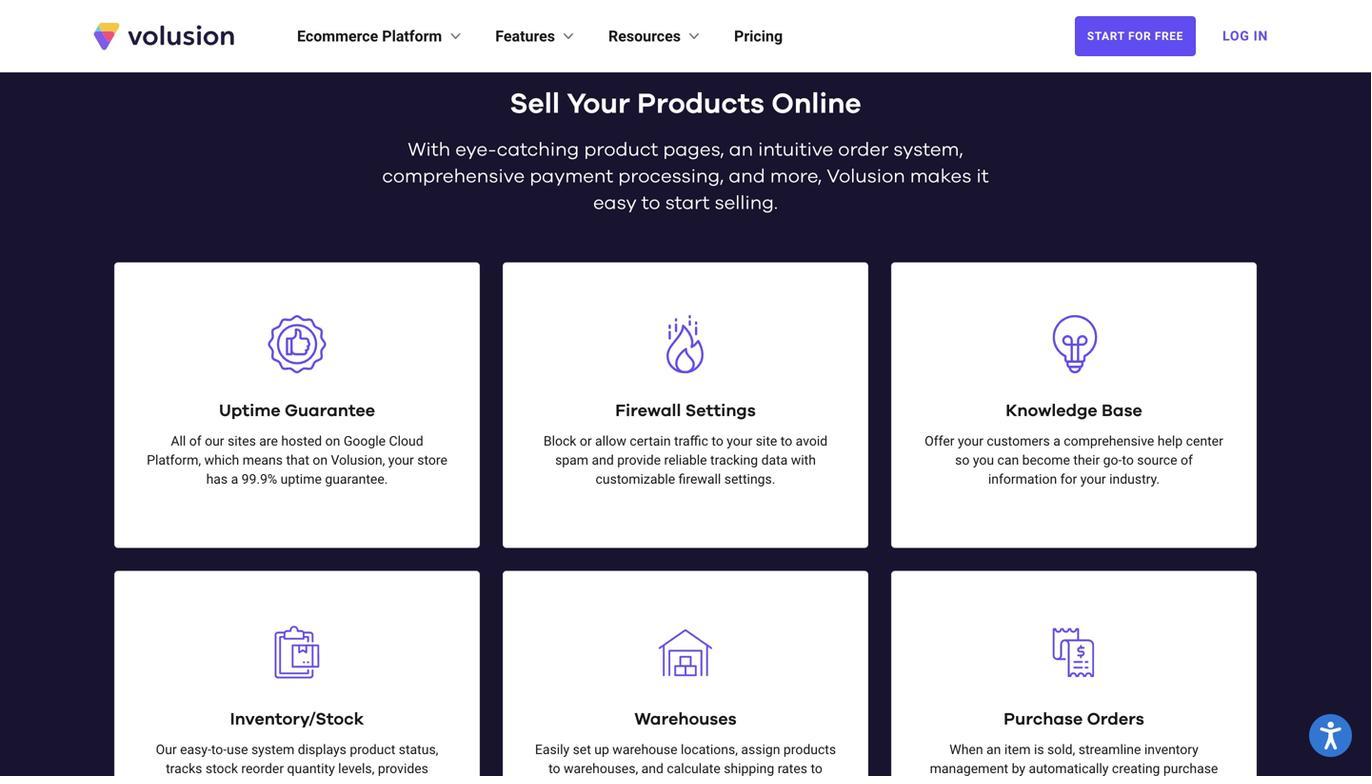 Task type: locate. For each thing, give the bounding box(es) containing it.
means
[[243, 453, 283, 468]]

inventory
[[1145, 742, 1199, 758]]

to inside 'offer your customers a comprehensive help center so you can become their go-to source of information for your industry.'
[[1122, 453, 1134, 468]]

0 vertical spatial product
[[584, 141, 658, 160]]

to down processing,
[[642, 194, 661, 213]]

0 horizontal spatial and
[[592, 453, 614, 468]]

and down allow
[[592, 453, 614, 468]]

and inside easily set up warehouse locations, assign products to warehouses, and calculate shipping rates t
[[642, 761, 664, 776]]

1 vertical spatial an
[[987, 742, 1001, 758]]

0 horizontal spatial comprehensive
[[382, 167, 525, 186]]

a
[[1054, 433, 1061, 449], [231, 472, 238, 487]]

comprehensive down eye-
[[382, 167, 525, 186]]

sell
[[510, 90, 560, 119]]

store
[[417, 453, 448, 468]]

inventory/stock
[[230, 711, 364, 728]]

your inside the block or allow certain traffic to your site to avoid spam and provide reliable tracking data with customizable firewall settings.
[[727, 433, 753, 449]]

log
[[1223, 28, 1250, 44]]

to inside easily set up warehouse locations, assign products to warehouses, and calculate shipping rates t
[[549, 761, 561, 776]]

when an item is sold, streamline inventory management by automatically creating purchas
[[930, 742, 1219, 776]]

block
[[544, 433, 577, 449]]

log in link
[[1212, 15, 1280, 57]]

0 horizontal spatial of
[[189, 433, 202, 449]]

management
[[930, 761, 1009, 776]]

an inside when an item is sold, streamline inventory management by automatically creating purchas
[[987, 742, 1001, 758]]

a inside all of our sites are hosted on google cloud platform, which means that on volusion, your store has a 99.9% uptime guarantee.
[[231, 472, 238, 487]]

and up selling.
[[729, 167, 766, 186]]

resources
[[609, 27, 681, 45]]

locations,
[[681, 742, 738, 758]]

start for free
[[1087, 30, 1184, 43]]

0 horizontal spatial product
[[350, 742, 396, 758]]

comprehensive inside 'offer your customers a comprehensive help center so you can become their go-to source of information for your industry.'
[[1064, 433, 1155, 449]]

0 vertical spatial and
[[729, 167, 766, 186]]

when
[[950, 742, 983, 758]]

product up levels, on the bottom left of the page
[[350, 742, 396, 758]]

data
[[762, 453, 788, 468]]

easily
[[535, 742, 570, 758]]

more,
[[770, 167, 822, 186]]

0 horizontal spatial an
[[729, 141, 754, 160]]

go-
[[1104, 453, 1122, 468]]

0 vertical spatial a
[[1054, 433, 1061, 449]]

to
[[642, 194, 661, 213], [712, 433, 724, 449], [781, 433, 793, 449], [1122, 453, 1134, 468], [549, 761, 561, 776]]

a up become
[[1054, 433, 1061, 449]]

1 horizontal spatial a
[[1054, 433, 1061, 449]]

your up 'tracking'
[[727, 433, 753, 449]]

of down help
[[1181, 453, 1193, 468]]

on right that
[[313, 453, 328, 468]]

open accessibe: accessibility options, statement and help image
[[1320, 722, 1342, 750]]

volusion,
[[331, 453, 385, 468]]

ecommerce
[[297, 27, 378, 45]]

0 horizontal spatial a
[[231, 472, 238, 487]]

2 horizontal spatial and
[[729, 167, 766, 186]]

so
[[955, 453, 970, 468]]

which
[[204, 453, 239, 468]]

provide
[[617, 453, 661, 468]]

that
[[286, 453, 309, 468]]

their
[[1074, 453, 1100, 468]]

0 vertical spatial an
[[729, 141, 754, 160]]

1 horizontal spatial of
[[1181, 453, 1193, 468]]

purchase
[[1004, 711, 1083, 728]]

0 vertical spatial of
[[189, 433, 202, 449]]

on down guarantee at the bottom left
[[325, 433, 340, 449]]

1 horizontal spatial comprehensive
[[1064, 433, 1155, 449]]

warehouse
[[613, 742, 678, 758]]

in
[[1254, 28, 1269, 44]]

and down warehouse
[[642, 761, 664, 776]]

platform
[[382, 27, 442, 45]]

product down your on the left top of the page
[[584, 141, 658, 160]]

cloud
[[389, 433, 423, 449]]

streamline
[[1079, 742, 1141, 758]]

can
[[998, 453, 1019, 468]]

become
[[1023, 453, 1070, 468]]

2 vertical spatial and
[[642, 761, 664, 776]]

an inside with eye-catching product pages, an intuitive order system, comprehensive payment processing, and more, volusion makes it easy to start selling.
[[729, 141, 754, 160]]

by
[[1012, 761, 1026, 776]]

your down 'cloud'
[[388, 453, 414, 468]]

certain
[[630, 433, 671, 449]]

1 horizontal spatial an
[[987, 742, 1001, 758]]

products
[[784, 742, 836, 758]]

1 horizontal spatial product
[[584, 141, 658, 160]]

you
[[973, 453, 994, 468]]

a right has on the bottom left of the page
[[231, 472, 238, 487]]

0 vertical spatial comprehensive
[[382, 167, 525, 186]]

1 vertical spatial a
[[231, 472, 238, 487]]

platform,
[[147, 453, 201, 468]]

to up industry. on the bottom right of the page
[[1122, 453, 1134, 468]]

of
[[189, 433, 202, 449], [1181, 453, 1193, 468]]

features
[[496, 27, 555, 45]]

displays
[[298, 742, 347, 758]]

and
[[729, 167, 766, 186], [592, 453, 614, 468], [642, 761, 664, 776]]

1 vertical spatial of
[[1181, 453, 1193, 468]]

industry.
[[1110, 472, 1160, 487]]

to down easily
[[549, 761, 561, 776]]

customers
[[987, 433, 1050, 449]]

an
[[729, 141, 754, 160], [987, 742, 1001, 758]]

of right all
[[189, 433, 202, 449]]

customizable
[[596, 472, 675, 487]]

and inside with eye-catching product pages, an intuitive order system, comprehensive payment processing, and more, volusion makes it easy to start selling.
[[729, 167, 766, 186]]

stock
[[206, 761, 238, 776]]

reliable
[[664, 453, 707, 468]]

on
[[325, 433, 340, 449], [313, 453, 328, 468]]

an right pages,
[[729, 141, 754, 160]]

product
[[584, 141, 658, 160], [350, 742, 396, 758]]

an left the item
[[987, 742, 1001, 758]]

products
[[637, 90, 765, 119]]

0 vertical spatial on
[[325, 433, 340, 449]]

system
[[251, 742, 295, 758]]

comprehensive up "go-"
[[1064, 433, 1155, 449]]

purchase orders
[[1004, 711, 1145, 728]]

start
[[665, 194, 710, 213]]

site
[[756, 433, 778, 449]]

product inside our easy-to-use system displays product status, tracks stock reorder quantity levels, provide
[[350, 742, 396, 758]]

assign
[[741, 742, 780, 758]]

our easy-to-use system displays product status, tracks stock reorder quantity levels, provide
[[156, 742, 439, 776]]

center
[[1186, 433, 1224, 449]]

are
[[259, 433, 278, 449]]

start
[[1087, 30, 1125, 43]]

1 vertical spatial comprehensive
[[1064, 433, 1155, 449]]

of inside 'offer your customers a comprehensive help center so you can become their go-to source of information for your industry.'
[[1181, 453, 1193, 468]]

levels,
[[338, 761, 375, 776]]

comprehensive inside with eye-catching product pages, an intuitive order system, comprehensive payment processing, and more, volusion makes it easy to start selling.
[[382, 167, 525, 186]]

1 horizontal spatial and
[[642, 761, 664, 776]]

payment
[[530, 167, 614, 186]]

uptime
[[219, 403, 281, 420]]

your
[[567, 90, 630, 119]]

hosted
[[281, 433, 322, 449]]

has
[[206, 472, 228, 487]]

settings.
[[725, 472, 776, 487]]

1 vertical spatial product
[[350, 742, 396, 758]]

pricing
[[734, 27, 783, 45]]

1 vertical spatial and
[[592, 453, 614, 468]]



Task type: vqa. For each thing, say whether or not it's contained in the screenshot.


Task type: describe. For each thing, give the bounding box(es) containing it.
makes
[[910, 167, 972, 186]]

start for free link
[[1075, 16, 1196, 56]]

to inside with eye-catching product pages, an intuitive order system, comprehensive payment processing, and more, volusion makes it easy to start selling.
[[642, 194, 661, 213]]

block or allow certain traffic to your site to avoid spam and provide reliable tracking data with customizable firewall settings.
[[544, 433, 828, 487]]

base
[[1102, 403, 1143, 420]]

free
[[1155, 30, 1184, 43]]

it
[[977, 167, 989, 186]]

all
[[171, 433, 186, 449]]

avoid
[[796, 433, 828, 449]]

google
[[344, 433, 386, 449]]

status,
[[399, 742, 439, 758]]

for
[[1061, 472, 1077, 487]]

firewall
[[679, 472, 721, 487]]

a inside 'offer your customers a comprehensive help center so you can become their go-to source of information for your industry.'
[[1054, 433, 1061, 449]]

reorder
[[241, 761, 284, 776]]

settings
[[686, 403, 756, 420]]

your down their
[[1081, 472, 1106, 487]]

catching
[[497, 141, 579, 160]]

with eye-catching product pages, an intuitive order system, comprehensive payment processing, and more, volusion makes it easy to start selling.
[[382, 141, 989, 213]]

with
[[408, 141, 451, 160]]

of inside all of our sites are hosted on google cloud platform, which means that on volusion, your store has a 99.9% uptime guarantee.
[[189, 433, 202, 449]]

easily set up warehouse locations, assign products to warehouses, and calculate shipping rates t
[[535, 742, 836, 776]]

firewall
[[616, 403, 681, 420]]

traffic
[[674, 433, 709, 449]]

is
[[1034, 742, 1044, 758]]

product inside with eye-catching product pages, an intuitive order system, comprehensive payment processing, and more, volusion makes it easy to start selling.
[[584, 141, 658, 160]]

or
[[580, 433, 592, 449]]

resources button
[[609, 25, 704, 48]]

firewall settings
[[616, 403, 756, 420]]

help
[[1158, 433, 1183, 449]]

spam
[[555, 453, 589, 468]]

processing,
[[618, 167, 724, 186]]

use
[[227, 742, 248, 758]]

your inside all of our sites are hosted on google cloud platform, which means that on volusion, your store has a 99.9% uptime guarantee.
[[388, 453, 414, 468]]

pricing link
[[734, 25, 783, 48]]

shipping
[[724, 761, 775, 776]]

sell your products online
[[510, 90, 862, 119]]

sold,
[[1048, 742, 1076, 758]]

order
[[838, 141, 889, 160]]

1 vertical spatial on
[[313, 453, 328, 468]]

selling.
[[715, 194, 778, 213]]

intuitive
[[758, 141, 834, 160]]

our
[[205, 433, 224, 449]]

our
[[156, 742, 177, 758]]

source
[[1137, 453, 1178, 468]]

guarantee
[[285, 403, 375, 420]]

rates
[[778, 761, 808, 776]]

guarantee.
[[325, 472, 388, 487]]

orders
[[1087, 711, 1145, 728]]

online
[[772, 90, 862, 119]]

for
[[1129, 30, 1152, 43]]

offer your customers a comprehensive help center so you can become their go-to source of information for your industry.
[[925, 433, 1224, 487]]

tracking
[[711, 453, 758, 468]]

and inside the block or allow certain traffic to your site to avoid spam and provide reliable tracking data with customizable firewall settings.
[[592, 453, 614, 468]]

information
[[989, 472, 1057, 487]]

warehouses
[[635, 711, 737, 728]]

quantity
[[287, 761, 335, 776]]

knowledge base
[[1006, 403, 1143, 420]]

pages,
[[663, 141, 725, 160]]

warehouses,
[[564, 761, 638, 776]]

to up 'tracking'
[[712, 433, 724, 449]]

creating
[[1112, 761, 1160, 776]]

all of our sites are hosted on google cloud platform, which means that on volusion, your store has a 99.9% uptime guarantee.
[[147, 433, 448, 487]]

to-
[[211, 742, 227, 758]]

log in
[[1223, 28, 1269, 44]]

to right site
[[781, 433, 793, 449]]

easy-
[[180, 742, 211, 758]]

sites
[[228, 433, 256, 449]]

easy
[[593, 194, 637, 213]]

features button
[[496, 25, 578, 48]]

with
[[791, 453, 816, 468]]

set
[[573, 742, 591, 758]]

your up so
[[958, 433, 984, 449]]

up
[[595, 742, 609, 758]]



